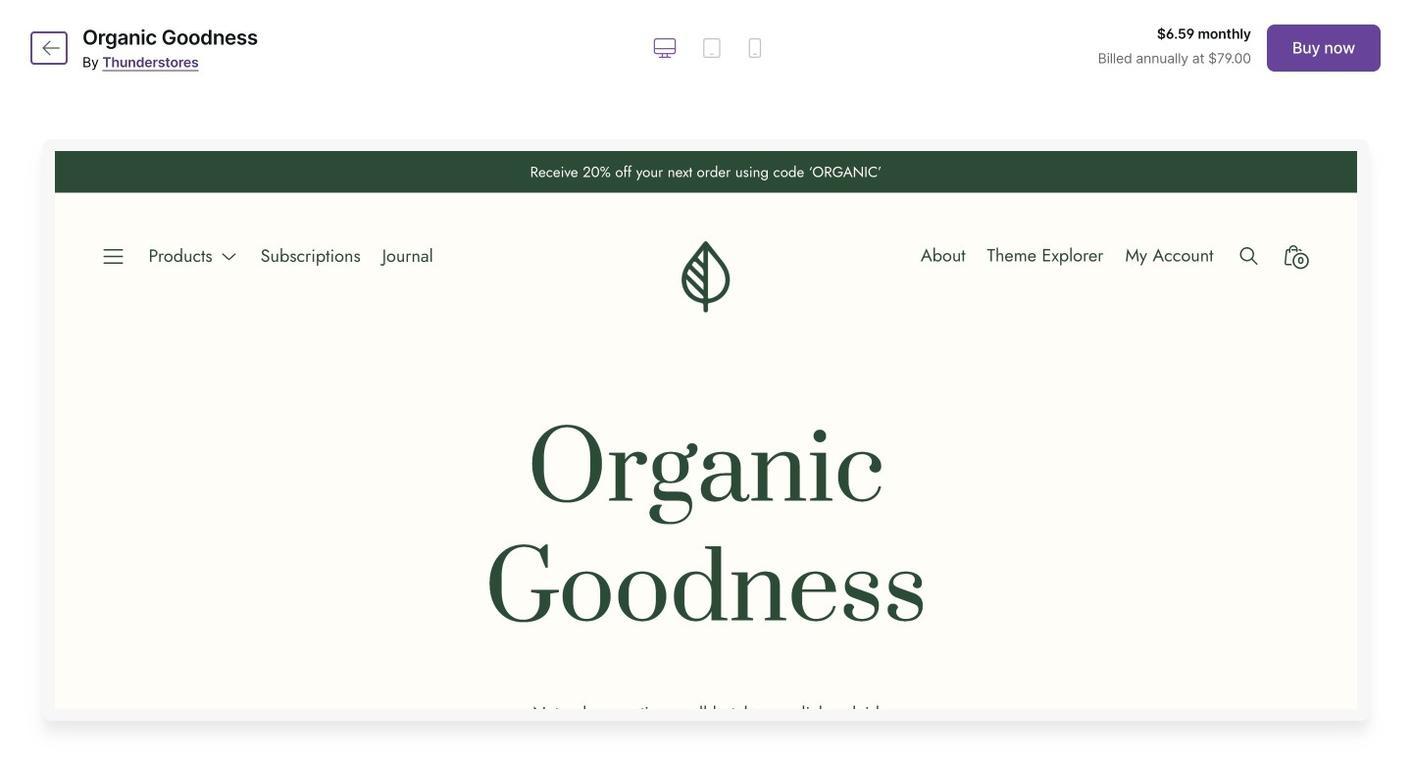 Task type: vqa. For each thing, say whether or not it's contained in the screenshot.
WooCommerce link for Woo Subscriptions
no



Task type: describe. For each thing, give the bounding box(es) containing it.
theme demo element
[[43, 139, 1370, 721]]

breadcrumb element
[[63, 144, 1350, 162]]

mobile image
[[748, 38, 763, 58]]



Task type: locate. For each thing, give the bounding box(es) containing it.
desktop image
[[654, 38, 676, 58]]

open account menu image
[[1319, 55, 1350, 86]]

service navigation menu element
[[1233, 39, 1350, 103]]

search image
[[1269, 55, 1300, 86]]

product icon image
[[63, 184, 141, 263]]

tablet image
[[704, 38, 721, 58]]

message image
[[964, 710, 987, 733]]

product header image: image
[[64, 420, 900, 764]]



